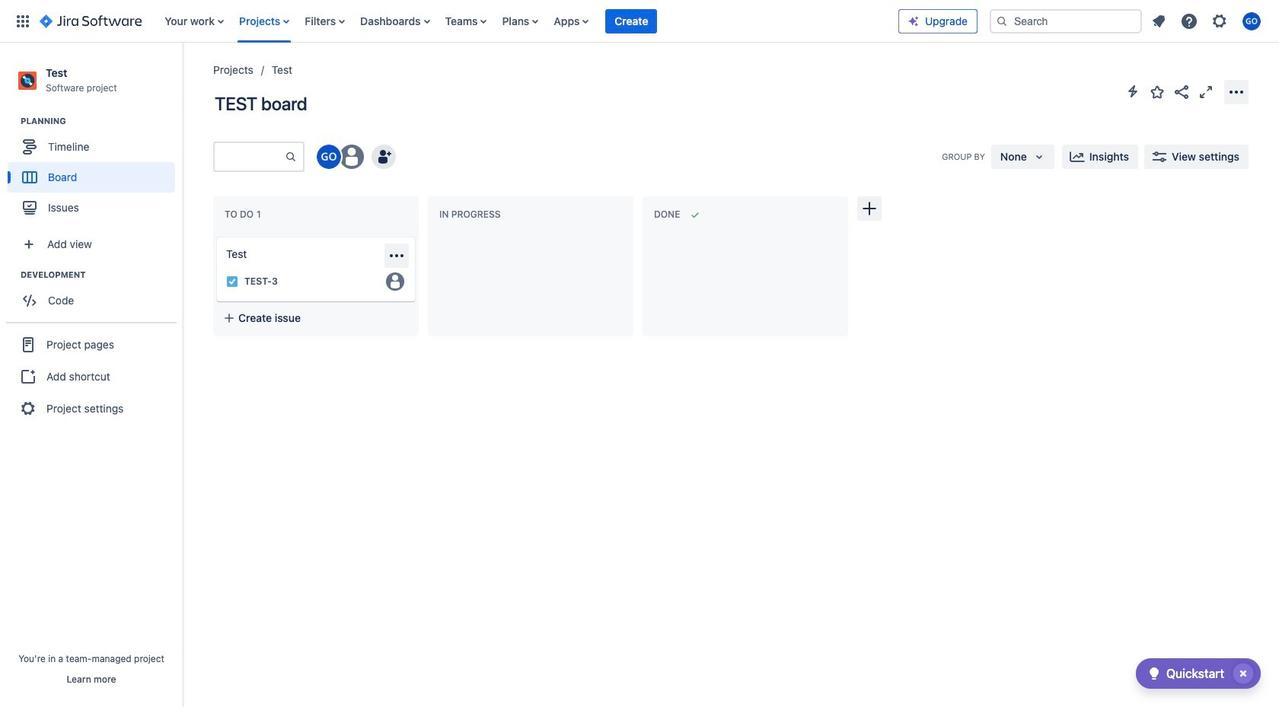 Task type: vqa. For each thing, say whether or not it's contained in the screenshot.
'Management'
no



Task type: locate. For each thing, give the bounding box(es) containing it.
0 vertical spatial group
[[8, 115, 182, 228]]

heading
[[21, 115, 182, 127], [21, 269, 182, 281]]

create column image
[[861, 200, 879, 218]]

banner
[[0, 0, 1280, 43]]

group for development icon
[[8, 269, 182, 321]]

sidebar element
[[0, 43, 183, 708]]

list
[[157, 0, 899, 42], [1146, 7, 1271, 35]]

0 vertical spatial heading
[[21, 115, 182, 127]]

primary element
[[9, 0, 899, 42]]

sidebar navigation image
[[166, 61, 200, 91]]

list item
[[606, 0, 658, 42]]

planning image
[[2, 112, 21, 130]]

2 heading from the top
[[21, 269, 182, 281]]

2 vertical spatial group
[[6, 322, 177, 431]]

your profile and settings image
[[1243, 12, 1262, 30]]

None search field
[[990, 9, 1143, 33]]

enter full screen image
[[1198, 83, 1216, 101]]

group
[[8, 115, 182, 228], [8, 269, 182, 321], [6, 322, 177, 431]]

group for planning icon
[[8, 115, 182, 228]]

1 vertical spatial group
[[8, 269, 182, 321]]

jira software image
[[40, 12, 142, 30], [40, 12, 142, 30]]

heading for planning icon
[[21, 115, 182, 127]]

1 heading from the top
[[21, 115, 182, 127]]

heading for development icon
[[21, 269, 182, 281]]

task image
[[226, 276, 238, 288]]

more actions image
[[1228, 83, 1246, 101]]

1 vertical spatial heading
[[21, 269, 182, 281]]

Search this board text field
[[215, 143, 285, 171]]

0 horizontal spatial list
[[157, 0, 899, 42]]

dismiss quickstart image
[[1232, 662, 1256, 686]]

Search field
[[990, 9, 1143, 33]]



Task type: describe. For each thing, give the bounding box(es) containing it.
settings image
[[1211, 12, 1230, 30]]

automations menu button icon image
[[1124, 82, 1143, 101]]

help image
[[1181, 12, 1199, 30]]

more actions for test-3 test image
[[388, 247, 406, 265]]

star test board image
[[1149, 83, 1167, 101]]

development image
[[2, 266, 21, 284]]

search image
[[996, 15, 1009, 27]]

1 horizontal spatial list
[[1146, 7, 1271, 35]]

create issue image
[[206, 227, 225, 245]]

notifications image
[[1150, 12, 1169, 30]]

appswitcher icon image
[[14, 12, 32, 30]]

add people image
[[375, 148, 393, 166]]

check image
[[1146, 665, 1164, 683]]

to do element
[[225, 209, 264, 220]]



